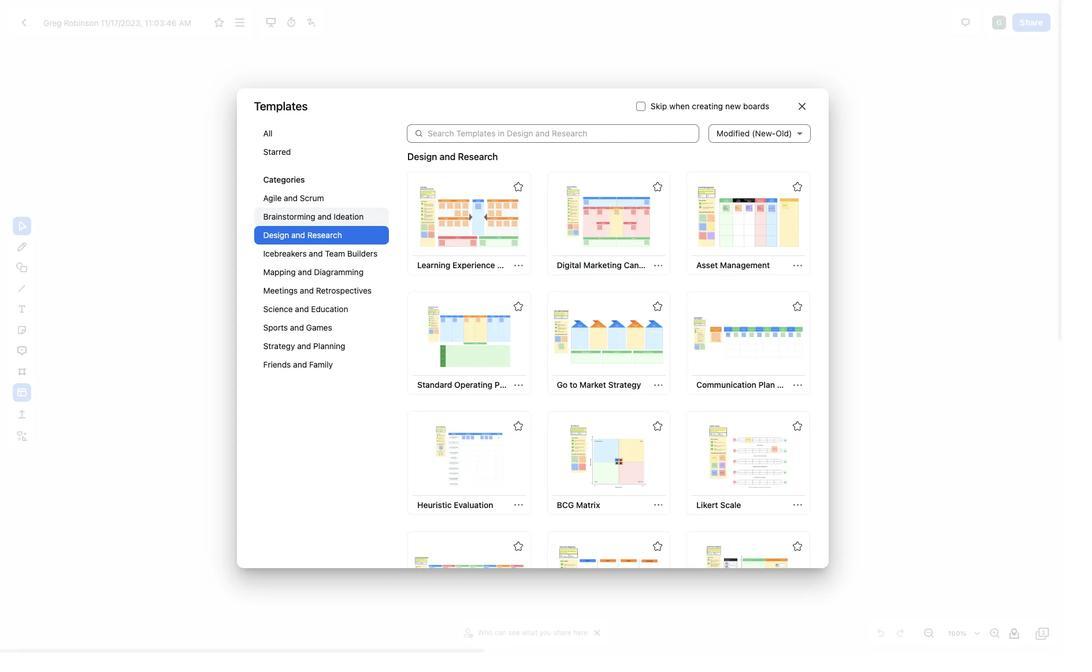 Task type: describe. For each thing, give the bounding box(es) containing it.
asset management
[[697, 260, 770, 270]]

present image
[[264, 16, 278, 29]]

strategy inside 'categories' element
[[263, 341, 295, 351]]

thumbnail for outcome mapping image
[[554, 544, 664, 609]]

timer image
[[284, 16, 298, 29]]

education
[[311, 304, 348, 314]]

more options for likert scale image
[[794, 501, 802, 509]]

laser image
[[305, 16, 318, 29]]

matrix
[[576, 500, 600, 510]]

categories element
[[254, 124, 389, 385]]

star this whiteboard image inside card for template problem statement map element
[[514, 542, 523, 551]]

scrum
[[300, 193, 324, 203]]

star this whiteboard image inside card for template stakeholder mapping element
[[793, 542, 802, 551]]

Document name text field
[[35, 13, 208, 32]]

more options for bcg matrix image
[[654, 501, 663, 509]]

mapping
[[263, 267, 296, 277]]

bcg matrix button
[[552, 496, 605, 514]]

thumbnail for problem statement map image
[[414, 544, 524, 609]]

thumbnail for likert scale image
[[693, 424, 803, 489]]

learning experience canvas
[[417, 260, 525, 270]]

to
[[570, 380, 578, 390]]

modified (new-old)
[[717, 128, 792, 138]]

more tools image
[[15, 429, 29, 443]]

digital marketing canvas button
[[552, 256, 652, 275]]

management
[[720, 260, 770, 270]]

star this whiteboard image inside card for template outcome mapping element
[[653, 542, 662, 551]]

mapping and diagramming
[[263, 267, 364, 277]]

star this whiteboard image for learning experience canvas
[[514, 182, 523, 191]]

thumbnail for heuristic evaluation image
[[414, 424, 524, 489]]

card for template bcg matrix element
[[547, 411, 671, 515]]

meetings and retrospectives
[[263, 285, 372, 295]]

likert scale
[[697, 500, 741, 510]]

more options for digital marketing canvas image
[[654, 261, 663, 270]]

see
[[508, 628, 520, 637]]

sports
[[263, 322, 288, 332]]

share button
[[1013, 13, 1051, 32]]

star this whiteboard image for communication plan template
[[793, 302, 802, 311]]

more options for heuristic evaluation image
[[515, 501, 523, 509]]

research inside 'categories' element
[[307, 230, 342, 240]]

asset
[[697, 260, 718, 270]]

star this whiteboard image for asset management
[[793, 182, 802, 191]]

dashboard image
[[17, 16, 31, 29]]

star this whiteboard image for digital marketing canvas
[[653, 182, 662, 191]]

go to market strategy button
[[552, 376, 646, 395]]

boards
[[743, 101, 770, 111]]

icebreakers and team builders
[[263, 248, 378, 258]]

templates image
[[15, 385, 29, 399]]

standard operating procedure
[[417, 380, 534, 390]]

digital marketing canvas
[[557, 260, 652, 270]]

card for template go to market strategy element
[[547, 291, 671, 395]]

thumbnail for communication plan template image
[[693, 304, 803, 369]]

more options for standard operating procedure image
[[515, 381, 523, 390]]

science
[[263, 304, 293, 314]]

likert
[[697, 500, 718, 510]]

card for template outcome mapping element
[[547, 531, 671, 635]]

science and education
[[263, 304, 348, 314]]

star this whiteboard image for likert scale
[[793, 422, 802, 431]]

when
[[670, 101, 690, 111]]

family
[[309, 359, 333, 369]]

100 %
[[948, 630, 967, 637]]

agile
[[263, 193, 282, 203]]

thumbnail for learning experience canvas image
[[414, 184, 524, 249]]

communication
[[697, 380, 757, 390]]

card for template likert scale element
[[687, 411, 810, 515]]

design inside status
[[408, 151, 437, 162]]

operating
[[454, 380, 493, 390]]

design and research inside 'categories' element
[[263, 230, 342, 240]]

plan
[[759, 380, 775, 390]]

who can see what you share here
[[478, 628, 588, 637]]

communication plan template
[[697, 380, 813, 390]]

strategy and planning
[[263, 341, 345, 351]]

pages image
[[1036, 627, 1050, 640]]

card for template asset management element
[[687, 171, 810, 275]]

strategy inside button
[[608, 380, 641, 390]]

digital
[[557, 260, 581, 270]]

who can see what you share here button
[[462, 624, 591, 642]]

team
[[325, 248, 345, 258]]

card for template digital marketing canvas element
[[547, 171, 671, 275]]

card for template standard operating procedure element
[[408, 291, 534, 395]]

Search Templates in Design and Research text field
[[428, 124, 699, 142]]

thumbnail for bcg matrix image
[[554, 424, 664, 489]]

market
[[580, 380, 606, 390]]

categories
[[263, 174, 305, 184]]



Task type: locate. For each thing, give the bounding box(es) containing it.
star this whiteboard image inside card for template standard operating procedure element
[[514, 302, 523, 311]]

comment panel image
[[959, 16, 973, 29]]

1 horizontal spatial canvas
[[624, 260, 652, 270]]

thumbnail for go to market strategy image
[[554, 304, 664, 369]]

go to market strategy
[[557, 380, 641, 390]]

0 vertical spatial design
[[408, 151, 437, 162]]

standard
[[417, 380, 452, 390]]

star this whiteboard image for standard operating procedure
[[514, 302, 523, 311]]

starred
[[263, 147, 291, 156]]

friends
[[263, 359, 291, 369]]

design and research
[[408, 151, 498, 162], [263, 230, 342, 240]]

1 vertical spatial design
[[263, 230, 289, 240]]

heuristic evaluation
[[417, 500, 493, 510]]

sports and games
[[263, 322, 332, 332]]

%
[[961, 630, 967, 637]]

(new-
[[752, 128, 776, 138]]

creating
[[692, 101, 723, 111]]

0 horizontal spatial design and research
[[263, 230, 342, 240]]

card for template learning experience canvas element
[[408, 171, 531, 275]]

here
[[573, 628, 588, 637]]

brainstorming
[[263, 211, 315, 221]]

bcg
[[557, 500, 574, 510]]

design
[[408, 151, 437, 162], [263, 230, 289, 240]]

old)
[[776, 128, 792, 138]]

modified
[[717, 128, 750, 138]]

star this whiteboard image inside card for template likert scale element
[[793, 422, 802, 431]]

star this whiteboard image inside card for template learning experience canvas element
[[514, 182, 523, 191]]

star this whiteboard image for heuristic evaluation
[[514, 422, 523, 431]]

retrospectives
[[316, 285, 372, 295]]

card for template stakeholder mapping element
[[687, 531, 810, 635]]

agile and scrum
[[263, 193, 324, 203]]

star this whiteboard image
[[212, 16, 226, 29], [793, 182, 802, 191], [514, 422, 523, 431], [793, 422, 802, 431], [793, 542, 802, 551]]

learning
[[417, 260, 451, 270]]

standard operating procedure button
[[413, 376, 534, 395]]

0 horizontal spatial strategy
[[263, 341, 295, 351]]

strategy up friends
[[263, 341, 295, 351]]

0 vertical spatial strategy
[[263, 341, 295, 351]]

zoom out image
[[922, 627, 936, 640]]

what
[[522, 628, 538, 637]]

thumbnail for standard operating procedure image
[[414, 304, 524, 369]]

bcg matrix
[[557, 500, 600, 510]]

star this whiteboard image for bcg matrix
[[653, 422, 662, 431]]

1 canvas from the left
[[497, 260, 525, 270]]

canvas left the more options for digital marketing canvas image
[[624, 260, 652, 270]]

0 vertical spatial design and research
[[408, 151, 498, 162]]

and inside status
[[440, 151, 456, 162]]

star this whiteboard image inside card for template asset management element
[[793, 182, 802, 191]]

experience
[[453, 260, 495, 270]]

skip when creating new boards
[[651, 101, 770, 111]]

research inside design and research status
[[458, 151, 498, 162]]

scale
[[720, 500, 741, 510]]

new
[[726, 101, 741, 111]]

procedure
[[495, 380, 534, 390]]

templates
[[254, 99, 308, 113]]

0 horizontal spatial research
[[307, 230, 342, 240]]

0 horizontal spatial canvas
[[497, 260, 525, 270]]

canvas
[[497, 260, 525, 270], [624, 260, 652, 270]]

1 horizontal spatial strategy
[[608, 380, 641, 390]]

games
[[306, 322, 332, 332]]

1 vertical spatial design and research
[[263, 230, 342, 240]]

heuristic
[[417, 500, 452, 510]]

1 vertical spatial research
[[307, 230, 342, 240]]

more options for asset management image
[[794, 261, 802, 270]]

can
[[495, 628, 507, 637]]

star this whiteboard image for go to market strategy
[[653, 302, 662, 311]]

go
[[557, 380, 568, 390]]

who
[[478, 628, 493, 637]]

brainstorming and ideation
[[263, 211, 364, 221]]

meetings
[[263, 285, 298, 295]]

asset management button
[[692, 256, 775, 275]]

1 horizontal spatial design
[[408, 151, 437, 162]]

upload pdfs and images image
[[15, 407, 29, 421]]

planning
[[313, 341, 345, 351]]

canvas for learning experience canvas
[[497, 260, 525, 270]]

star this whiteboard image inside card for template heuristic evaluation element
[[514, 422, 523, 431]]

more options for communication plan template image
[[794, 381, 802, 390]]

skip
[[651, 101, 667, 111]]

design and research element
[[406, 170, 813, 656]]

card for template communication plan template element
[[687, 291, 813, 395]]

all
[[263, 128, 273, 138]]

canvas right experience
[[497, 260, 525, 270]]

likert scale button
[[692, 496, 746, 514]]

more options for go to market strategy image
[[654, 381, 663, 390]]

you
[[540, 628, 552, 637]]

heuristic evaluation button
[[413, 496, 498, 514]]

more options for learning experience canvas image
[[515, 261, 523, 270]]

star this whiteboard image inside "card for template communication plan template" element
[[793, 302, 802, 311]]

evaluation
[[454, 500, 493, 510]]

canvas for digital marketing canvas
[[624, 260, 652, 270]]

builders
[[347, 248, 378, 258]]

ideation
[[334, 211, 364, 221]]

modified (new-old) button
[[709, 114, 811, 152]]

thumbnail for asset management image
[[693, 184, 803, 249]]

star this whiteboard image
[[514, 182, 523, 191], [653, 182, 662, 191], [514, 302, 523, 311], [653, 302, 662, 311], [793, 302, 802, 311], [653, 422, 662, 431], [514, 542, 523, 551], [653, 542, 662, 551]]

design and research status
[[408, 149, 498, 163]]

share
[[1020, 17, 1043, 27]]

more options image
[[233, 16, 247, 29]]

research
[[458, 151, 498, 162], [307, 230, 342, 240]]

template
[[777, 380, 813, 390]]

design inside 'categories' element
[[263, 230, 289, 240]]

0 horizontal spatial design
[[263, 230, 289, 240]]

thumbnail for digital marketing canvas image
[[554, 184, 664, 249]]

100
[[948, 630, 961, 637]]

diagramming
[[314, 267, 364, 277]]

learning experience canvas button
[[413, 256, 525, 275]]

0 vertical spatial research
[[458, 151, 498, 162]]

icebreakers
[[263, 248, 307, 258]]

and
[[440, 151, 456, 162], [284, 193, 298, 203], [318, 211, 332, 221], [291, 230, 305, 240], [309, 248, 323, 258], [298, 267, 312, 277], [300, 285, 314, 295], [295, 304, 309, 314], [290, 322, 304, 332], [297, 341, 311, 351], [293, 359, 307, 369]]

card for template heuristic evaluation element
[[408, 411, 531, 515]]

1 horizontal spatial design and research
[[408, 151, 498, 162]]

2 canvas from the left
[[624, 260, 652, 270]]

zoom in image
[[988, 627, 1002, 640]]

star this whiteboard image inside card for template bcg matrix element
[[653, 422, 662, 431]]

1 horizontal spatial research
[[458, 151, 498, 162]]

thumbnail for stakeholder mapping image
[[693, 544, 803, 609]]

strategy right market
[[608, 380, 641, 390]]

friends and family
[[263, 359, 333, 369]]

card for template problem statement map element
[[408, 531, 531, 635]]

strategy
[[263, 341, 295, 351], [608, 380, 641, 390]]

marketing
[[584, 260, 622, 270]]

communication plan template button
[[692, 376, 813, 395]]

1 vertical spatial strategy
[[608, 380, 641, 390]]

share
[[553, 628, 572, 637]]



Task type: vqa. For each thing, say whether or not it's contained in the screenshot.
Learn more about Guest only icon
no



